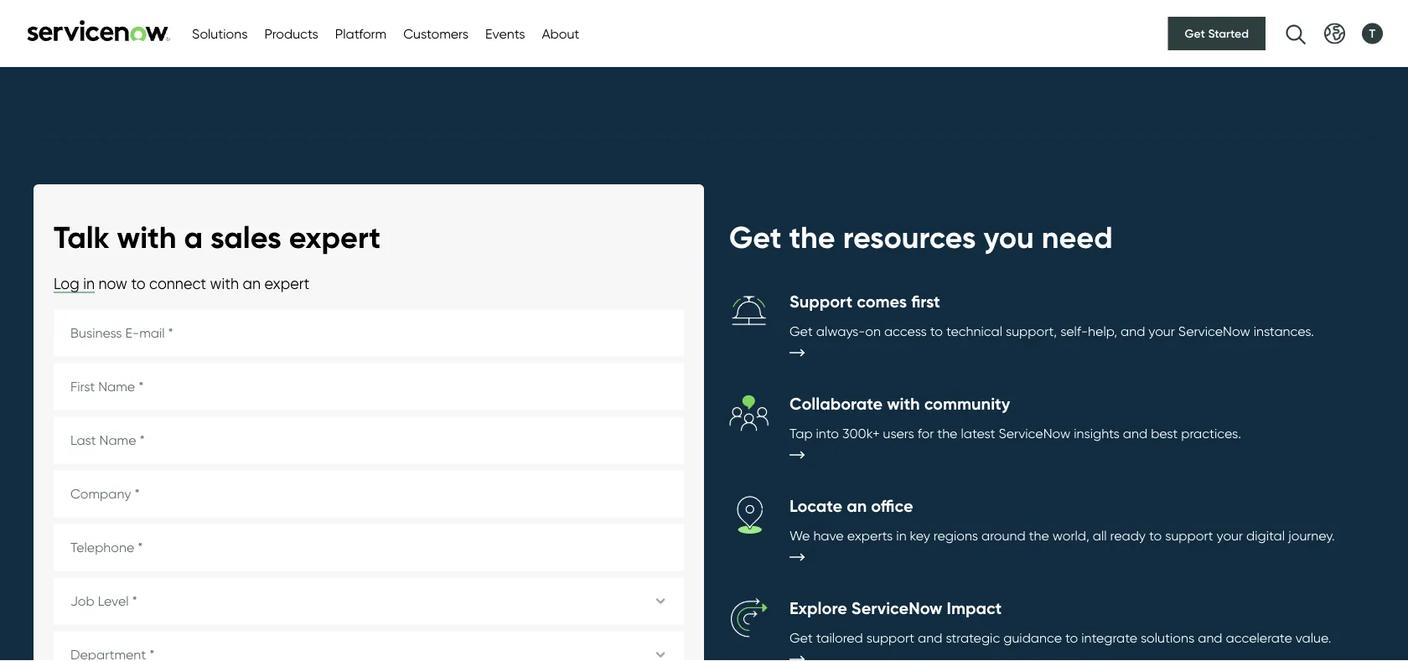 Task type: describe. For each thing, give the bounding box(es) containing it.
to left integrate
[[1066, 630, 1079, 646]]

office
[[872, 496, 914, 517]]

impact
[[947, 598, 1002, 619]]

0 vertical spatial support
[[1166, 527, 1214, 544]]

1 vertical spatial servicenow
[[999, 425, 1071, 441]]

need
[[1042, 219, 1113, 256]]

support
[[790, 291, 853, 312]]

strategic
[[946, 630, 1001, 646]]

tap
[[790, 425, 813, 441]]

0 vertical spatial expert
[[289, 219, 381, 256]]

self-
[[1061, 323, 1089, 339]]

help,
[[1089, 323, 1118, 339]]

explore servicenow impact
[[790, 598, 1002, 619]]

products
[[265, 25, 318, 42]]

0 horizontal spatial in
[[83, 274, 95, 292]]

log
[[54, 274, 79, 292]]

1 vertical spatial your
[[1217, 527, 1244, 544]]

First Name text field
[[54, 363, 684, 410]]

1 vertical spatial the
[[938, 425, 958, 441]]

about
[[542, 25, 580, 42]]

world,
[[1053, 527, 1090, 544]]

into
[[816, 425, 839, 441]]

300k+
[[843, 425, 880, 441]]

about button
[[542, 23, 580, 44]]

0 horizontal spatial the
[[790, 219, 836, 256]]

digital
[[1247, 527, 1286, 544]]

around
[[982, 527, 1026, 544]]

users
[[883, 425, 915, 441]]

tailored
[[817, 630, 864, 646]]

1 horizontal spatial an
[[847, 496, 867, 517]]

first
[[912, 291, 941, 312]]

insights
[[1074, 425, 1120, 441]]

platform
[[335, 25, 387, 42]]

get tailored support and strategic guidance to integrate solutions and accelerate value.
[[790, 630, 1332, 646]]

get for get always-on access to technical support, self-help, and your servicenow instances.
[[790, 323, 813, 339]]

connect
[[149, 274, 206, 292]]

get always-on access to technical support, self-help, and your servicenow instances.
[[790, 323, 1315, 339]]

you
[[984, 219, 1035, 256]]

accelerate
[[1226, 630, 1293, 646]]

to right access
[[931, 323, 943, 339]]

solutions
[[192, 25, 248, 42]]

Telephone telephone field
[[54, 524, 684, 571]]

integrate
[[1082, 630, 1138, 646]]

and left strategic
[[918, 630, 943, 646]]

get the resources you need
[[730, 219, 1113, 256]]

events
[[486, 25, 525, 42]]

guidance
[[1004, 630, 1062, 646]]

experts
[[848, 527, 893, 544]]

platform button
[[335, 23, 387, 44]]

regions
[[934, 527, 979, 544]]

1 vertical spatial with
[[210, 274, 239, 292]]

and for impact
[[1198, 630, 1223, 646]]

talk with a sales expert
[[54, 219, 381, 256]]



Task type: locate. For each thing, give the bounding box(es) containing it.
support
[[1166, 527, 1214, 544], [867, 630, 915, 646]]

and for first
[[1121, 323, 1146, 339]]

log in now to connect with an expert
[[54, 274, 310, 292]]

1 horizontal spatial your
[[1217, 527, 1244, 544]]

always-
[[817, 323, 866, 339]]

0 horizontal spatial your
[[1149, 323, 1176, 339]]

locate
[[790, 496, 843, 517]]

0 horizontal spatial an
[[243, 274, 261, 292]]

1 horizontal spatial the
[[938, 425, 958, 441]]

journey.
[[1289, 527, 1336, 544]]

1 vertical spatial an
[[847, 496, 867, 517]]

your left digital
[[1217, 527, 1244, 544]]

talk
[[54, 219, 109, 256]]

get
[[1185, 26, 1206, 41], [730, 219, 782, 256], [790, 323, 813, 339], [790, 630, 813, 646]]

collaborate with community
[[790, 394, 1011, 415]]

in left "key"
[[897, 527, 907, 544]]

with up users
[[887, 394, 920, 415]]

in
[[83, 274, 95, 292], [897, 527, 907, 544]]

Business E-mail text field
[[54, 310, 684, 357]]

with for collaborate
[[887, 394, 920, 415]]

0 vertical spatial with
[[117, 219, 176, 256]]

0 vertical spatial an
[[243, 274, 261, 292]]

1 horizontal spatial with
[[210, 274, 239, 292]]

ready
[[1111, 527, 1146, 544]]

access
[[885, 323, 927, 339]]

1 horizontal spatial servicenow
[[999, 425, 1071, 441]]

in right the log
[[83, 274, 95, 292]]

the up the 'support' in the top right of the page
[[790, 219, 836, 256]]

get started
[[1185, 26, 1249, 41]]

value.
[[1296, 630, 1332, 646]]

support comes first
[[790, 291, 941, 312]]

customers
[[404, 25, 469, 42]]

0 horizontal spatial with
[[117, 219, 176, 256]]

with
[[117, 219, 176, 256], [210, 274, 239, 292], [887, 394, 920, 415]]

get for get the resources you need
[[730, 219, 782, 256]]

get for get started
[[1185, 26, 1206, 41]]

solutions
[[1141, 630, 1195, 646]]

a
[[184, 219, 203, 256]]

key
[[910, 527, 931, 544]]

the
[[790, 219, 836, 256], [938, 425, 958, 441], [1029, 527, 1050, 544]]

2 vertical spatial servicenow
[[852, 598, 943, 619]]

log in link
[[54, 274, 95, 293]]

now
[[99, 274, 127, 292]]

and right solutions
[[1198, 630, 1223, 646]]

0 vertical spatial servicenow
[[1179, 323, 1251, 339]]

Last Name text field
[[54, 417, 684, 464]]

get started link
[[1169, 17, 1266, 50]]

and right 'help,'
[[1121, 323, 1146, 339]]

an up experts
[[847, 496, 867, 517]]

have
[[814, 527, 844, 544]]

products button
[[265, 23, 318, 44]]

Company text field
[[54, 471, 684, 518]]

an down sales
[[243, 274, 261, 292]]

servicenow image
[[25, 20, 172, 42]]

2 horizontal spatial with
[[887, 394, 920, 415]]

best
[[1151, 425, 1178, 441]]

servicenow
[[1179, 323, 1251, 339], [999, 425, 1071, 441], [852, 598, 943, 619]]

expert
[[289, 219, 381, 256], [265, 274, 310, 292]]

the left world,
[[1029, 527, 1050, 544]]

0 vertical spatial in
[[83, 274, 95, 292]]

customers button
[[404, 23, 469, 44]]

to
[[131, 274, 146, 292], [931, 323, 943, 339], [1150, 527, 1162, 544], [1066, 630, 1079, 646]]

all
[[1093, 527, 1107, 544]]

1 vertical spatial in
[[897, 527, 907, 544]]

for
[[918, 425, 934, 441]]

your right 'help,'
[[1149, 323, 1176, 339]]

technical
[[947, 323, 1003, 339]]

locate an office
[[790, 496, 914, 517]]

1 horizontal spatial in
[[897, 527, 907, 544]]

1 vertical spatial expert
[[265, 274, 310, 292]]

and
[[1121, 323, 1146, 339], [1124, 425, 1148, 441], [918, 630, 943, 646], [1198, 630, 1223, 646]]

instances.
[[1254, 323, 1315, 339]]

tap into 300k+ users for the latest servicenow insights and best practices.
[[790, 425, 1242, 441]]

2 vertical spatial with
[[887, 394, 920, 415]]

practices.
[[1182, 425, 1242, 441]]

support,
[[1006, 323, 1058, 339]]

on
[[866, 323, 881, 339]]

we have experts in key regions around the world, all ready to support your digital journey.
[[790, 527, 1336, 544]]

community
[[925, 394, 1011, 415]]

servicenow up tailored
[[852, 598, 943, 619]]

0 vertical spatial your
[[1149, 323, 1176, 339]]

latest
[[961, 425, 996, 441]]

get for get tailored support and strategic guidance to integrate solutions and accelerate value.
[[790, 630, 813, 646]]

started
[[1209, 26, 1249, 41]]

sales
[[210, 219, 281, 256]]

1 vertical spatial support
[[867, 630, 915, 646]]

0 horizontal spatial servicenow
[[852, 598, 943, 619]]

0 vertical spatial the
[[790, 219, 836, 256]]

with down talk with a sales expert
[[210, 274, 239, 292]]

solutions button
[[192, 23, 248, 44]]

0 horizontal spatial support
[[867, 630, 915, 646]]

to right ready
[[1150, 527, 1162, 544]]

we
[[790, 527, 810, 544]]

2 vertical spatial the
[[1029, 527, 1050, 544]]

to right now
[[131, 274, 146, 292]]

2 horizontal spatial the
[[1029, 527, 1050, 544]]

events button
[[486, 23, 525, 44]]

support right ready
[[1166, 527, 1214, 544]]

servicenow left instances.
[[1179, 323, 1251, 339]]

comes
[[857, 291, 907, 312]]

an
[[243, 274, 261, 292], [847, 496, 867, 517]]

with left a
[[117, 219, 176, 256]]

support down explore servicenow impact
[[867, 630, 915, 646]]

with for talk
[[117, 219, 176, 256]]

and for community
[[1124, 425, 1148, 441]]

resources
[[843, 219, 977, 256]]

servicenow right the latest in the right of the page
[[999, 425, 1071, 441]]

and left best at the right of the page
[[1124, 425, 1148, 441]]

the right for
[[938, 425, 958, 441]]

1 horizontal spatial support
[[1166, 527, 1214, 544]]

explore
[[790, 598, 848, 619]]

your
[[1149, 323, 1176, 339], [1217, 527, 1244, 544]]

collaborate
[[790, 394, 883, 415]]

2 horizontal spatial servicenow
[[1179, 323, 1251, 339]]



Task type: vqa. For each thing, say whether or not it's contained in the screenshot.
1st person from the top of the page
no



